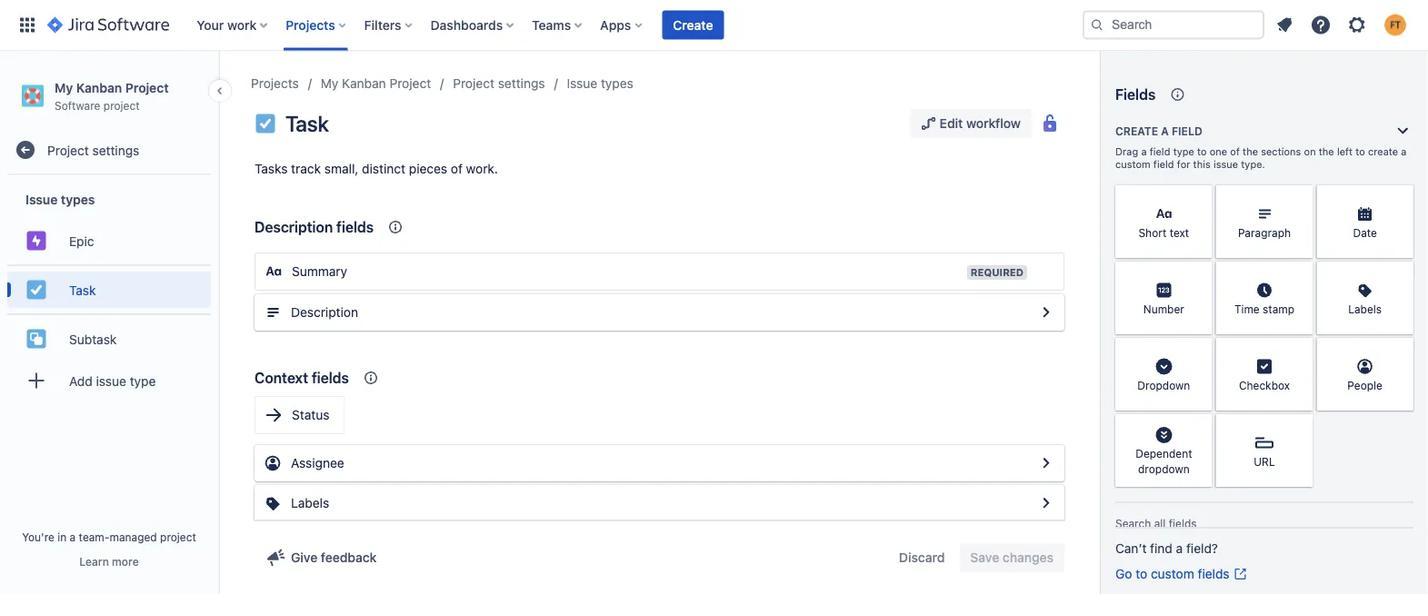 Task type: vqa. For each thing, say whether or not it's contained in the screenshot.
the right THAT
no



Task type: locate. For each thing, give the bounding box(es) containing it.
task right issue type icon in the left of the page
[[286, 111, 329, 136]]

1 vertical spatial create
[[1116, 125, 1159, 137]]

1 vertical spatial issue types
[[25, 192, 95, 207]]

0 horizontal spatial project settings link
[[7, 132, 211, 168]]

workflow
[[967, 116, 1021, 131]]

kanban
[[342, 76, 386, 91], [76, 80, 122, 95]]

to up this
[[1198, 146, 1207, 158]]

0 horizontal spatial the
[[1243, 146, 1259, 158]]

0 vertical spatial description
[[255, 219, 333, 236]]

issue down one
[[1214, 159, 1239, 171]]

go to custom fields
[[1116, 567, 1230, 582]]

kanban for my kanban project software project
[[76, 80, 122, 95]]

more information image down on
[[1290, 187, 1312, 209]]

open field configuration image
[[1036, 302, 1058, 324], [1036, 453, 1058, 475]]

my for my kanban project
[[321, 76, 339, 91]]

more information image up dropdown
[[1189, 340, 1211, 362]]

projects for projects 'link'
[[251, 76, 299, 91]]

0 vertical spatial projects
[[286, 17, 335, 32]]

1 vertical spatial labels
[[291, 496, 329, 511]]

project settings link
[[453, 73, 545, 95], [7, 132, 211, 168]]

issue inside "link"
[[567, 76, 598, 91]]

checkbox
[[1239, 379, 1290, 392]]

kanban up software
[[76, 80, 122, 95]]

project settings link down the my kanban project software project
[[7, 132, 211, 168]]

1 horizontal spatial of
[[1231, 146, 1240, 158]]

issue
[[567, 76, 598, 91], [25, 192, 58, 207]]

my right projects 'link'
[[321, 76, 339, 91]]

1 open field configuration image from the top
[[1036, 302, 1058, 324]]

issue
[[1214, 159, 1239, 171], [96, 374, 126, 389]]

dashboards
[[431, 17, 503, 32]]

1 vertical spatial task
[[69, 283, 96, 298]]

field left the "for"
[[1154, 159, 1175, 171]]

0 vertical spatial field
[[1172, 125, 1203, 137]]

project
[[103, 99, 140, 112], [160, 531, 196, 544]]

project right managed
[[160, 531, 196, 544]]

to
[[1198, 146, 1207, 158], [1356, 146, 1366, 158], [1136, 567, 1148, 582]]

more information about the context fields image
[[360, 367, 382, 389]]

the up type. on the top right of page
[[1243, 146, 1259, 158]]

to right left
[[1356, 146, 1366, 158]]

field
[[1172, 125, 1203, 137], [1150, 146, 1171, 158], [1154, 159, 1175, 171]]

of
[[1231, 146, 1240, 158], [451, 161, 463, 176]]

filters button
[[359, 10, 420, 40]]

my
[[321, 76, 339, 91], [55, 80, 73, 95]]

1 horizontal spatial project settings link
[[453, 73, 545, 95]]

search
[[1116, 518, 1151, 531]]

2 the from the left
[[1319, 146, 1335, 158]]

type down subtask link
[[130, 374, 156, 389]]

drag
[[1116, 146, 1139, 158]]

text
[[1170, 226, 1190, 239]]

search all fields
[[1116, 518, 1197, 531]]

teams button
[[527, 10, 589, 40]]

issue right add
[[96, 374, 126, 389]]

fields left more information about the context fields icon
[[312, 370, 349, 387]]

0 horizontal spatial labels
[[291, 496, 329, 511]]

0 horizontal spatial types
[[61, 192, 95, 207]]

1 vertical spatial issue
[[96, 374, 126, 389]]

dependent dropdown
[[1136, 448, 1193, 476]]

fields
[[336, 219, 374, 236], [312, 370, 349, 387], [1169, 518, 1197, 531], [1198, 567, 1230, 582]]

1 horizontal spatial labels
[[1349, 303, 1382, 315]]

1 horizontal spatial issue
[[567, 76, 598, 91]]

0 vertical spatial issue
[[1214, 159, 1239, 171]]

1 horizontal spatial kanban
[[342, 76, 386, 91]]

tasks track small, distinct pieces of work.
[[255, 161, 498, 176]]

create inside 'button'
[[673, 17, 713, 32]]

settings
[[498, 76, 545, 91], [92, 143, 139, 158]]

0 vertical spatial project settings
[[453, 76, 545, 91]]

1 vertical spatial field
[[1150, 146, 1171, 158]]

issue types up epic
[[25, 192, 95, 207]]

0 vertical spatial labels
[[1349, 303, 1382, 315]]

feedback
[[321, 551, 377, 566]]

0 vertical spatial task
[[286, 111, 329, 136]]

field?
[[1187, 542, 1218, 557]]

issue inside drag a field type to one of the sections on the left to create a custom field for this issue type.
[[1214, 159, 1239, 171]]

task down epic
[[69, 283, 96, 298]]

assignee button
[[255, 446, 1065, 482]]

in
[[58, 531, 67, 544]]

small,
[[324, 161, 359, 176]]

1 vertical spatial open field configuration image
[[1036, 453, 1058, 475]]

issue types link
[[567, 73, 634, 95]]

filters
[[364, 17, 402, 32]]

labels inside button
[[291, 496, 329, 511]]

fields left more information about the context fields image at the left of the page
[[336, 219, 374, 236]]

custom down drag
[[1116, 159, 1151, 171]]

learn more button
[[79, 555, 139, 569]]

1 vertical spatial type
[[130, 374, 156, 389]]

create up drag
[[1116, 125, 1159, 137]]

types inside "link"
[[601, 76, 634, 91]]

create right apps popup button
[[673, 17, 713, 32]]

1 vertical spatial of
[[451, 161, 463, 176]]

projects right "work"
[[286, 17, 335, 32]]

description
[[255, 219, 333, 236], [291, 305, 358, 320]]

group containing issue types
[[7, 176, 211, 410]]

0 horizontal spatial my
[[55, 80, 73, 95]]

status
[[292, 408, 330, 423]]

people
[[1348, 379, 1383, 392]]

description inside button
[[291, 305, 358, 320]]

more information image for dropdown
[[1189, 340, 1211, 362]]

0 vertical spatial of
[[1231, 146, 1240, 158]]

types up epic
[[61, 192, 95, 207]]

description for description
[[291, 305, 358, 320]]

more information image
[[1189, 187, 1211, 209], [1390, 187, 1412, 209], [1189, 264, 1211, 286], [1390, 264, 1412, 286], [1290, 340, 1312, 362], [1390, 340, 1412, 362], [1189, 416, 1211, 438]]

0 vertical spatial open field configuration image
[[1036, 302, 1058, 324]]

banner
[[0, 0, 1429, 51]]

2 horizontal spatial to
[[1356, 146, 1366, 158]]

0 horizontal spatial type
[[130, 374, 156, 389]]

labels button
[[255, 486, 1065, 522]]

issue types
[[567, 76, 634, 91], [25, 192, 95, 207]]

more information image for paragraph
[[1290, 187, 1312, 209]]

0 horizontal spatial of
[[451, 161, 463, 176]]

0 horizontal spatial project settings
[[47, 143, 139, 158]]

issue inside group
[[25, 192, 58, 207]]

1 vertical spatial types
[[61, 192, 95, 207]]

project settings link down dashboards "popup button"
[[453, 73, 545, 95]]

0 vertical spatial create
[[673, 17, 713, 32]]

1 horizontal spatial issue
[[1214, 159, 1239, 171]]

labels up people
[[1349, 303, 1382, 315]]

find
[[1150, 542, 1173, 557]]

projects
[[286, 17, 335, 32], [251, 76, 299, 91]]

description button
[[255, 295, 1065, 331]]

2 open field configuration image from the top
[[1036, 453, 1058, 475]]

types
[[601, 76, 634, 91], [61, 192, 95, 207]]

issue down teams dropdown button
[[567, 76, 598, 91]]

a right in
[[70, 531, 76, 544]]

distinct
[[362, 161, 406, 176]]

on
[[1304, 146, 1316, 158]]

open field configuration image for assignee
[[1036, 453, 1058, 475]]

1 horizontal spatial settings
[[498, 76, 545, 91]]

teams
[[532, 17, 571, 32]]

this
[[1194, 159, 1211, 171]]

of inside drag a field type to one of the sections on the left to create a custom field for this issue type.
[[1231, 146, 1240, 158]]

custom down can't find a field? at the right of the page
[[1151, 567, 1195, 582]]

issue types inside group
[[25, 192, 95, 207]]

1 vertical spatial project
[[160, 531, 196, 544]]

more information image for short text
[[1189, 187, 1211, 209]]

1 horizontal spatial create
[[1116, 125, 1159, 137]]

of right one
[[1231, 146, 1240, 158]]

project right software
[[103, 99, 140, 112]]

banner containing your work
[[0, 0, 1429, 51]]

1 horizontal spatial types
[[601, 76, 634, 91]]

types inside group
[[61, 192, 95, 207]]

description up "summary"
[[255, 219, 333, 236]]

kanban inside 'link'
[[342, 76, 386, 91]]

kanban inside the my kanban project software project
[[76, 80, 122, 95]]

summary
[[292, 264, 347, 279]]

open field configuration image inside description button
[[1036, 302, 1058, 324]]

0 horizontal spatial issue
[[25, 192, 58, 207]]

1 horizontal spatial the
[[1319, 146, 1335, 158]]

description down "summary"
[[291, 305, 358, 320]]

0 horizontal spatial issue types
[[25, 192, 95, 207]]

type
[[1174, 146, 1195, 158], [130, 374, 156, 389]]

url
[[1254, 456, 1276, 468]]

my inside the my kanban project software project
[[55, 80, 73, 95]]

settings image
[[1347, 14, 1369, 36]]

learn
[[79, 556, 109, 568]]

group
[[7, 176, 211, 410]]

task
[[286, 111, 329, 136], [69, 283, 96, 298]]

settings down primary element
[[498, 76, 545, 91]]

custom
[[1116, 159, 1151, 171], [1151, 567, 1195, 582]]

0 vertical spatial project
[[103, 99, 140, 112]]

add issue type button
[[7, 363, 211, 399]]

1 horizontal spatial issue types
[[567, 76, 634, 91]]

1 vertical spatial projects
[[251, 76, 299, 91]]

a right drag
[[1142, 146, 1147, 158]]

1 vertical spatial description
[[291, 305, 358, 320]]

types down apps popup button
[[601, 76, 634, 91]]

you're
[[22, 531, 54, 544]]

more information image up stamp
[[1290, 264, 1312, 286]]

custom inside drag a field type to one of the sections on the left to create a custom field for this issue type.
[[1116, 159, 1151, 171]]

1 horizontal spatial my
[[321, 76, 339, 91]]

2 vertical spatial more information image
[[1189, 340, 1211, 362]]

0 horizontal spatial project
[[103, 99, 140, 112]]

labels down assignee at the bottom of page
[[291, 496, 329, 511]]

open field configuration image inside 'assignee' button
[[1036, 453, 1058, 475]]

projects inside popup button
[[286, 17, 335, 32]]

more information image for checkbox
[[1290, 340, 1312, 362]]

1 horizontal spatial to
[[1198, 146, 1207, 158]]

the right on
[[1319, 146, 1335, 158]]

of left 'work.'
[[451, 161, 463, 176]]

1 vertical spatial issue
[[25, 192, 58, 207]]

project settings down dashboards "popup button"
[[453, 76, 545, 91]]

paragraph
[[1238, 226, 1291, 239]]

issue type icon image
[[255, 113, 276, 135]]

jira software image
[[47, 14, 169, 36], [47, 14, 169, 36]]

projects link
[[251, 73, 299, 95]]

project settings down software
[[47, 143, 139, 158]]

projects up issue type icon in the left of the page
[[251, 76, 299, 91]]

0 vertical spatial types
[[601, 76, 634, 91]]

to right go
[[1136, 567, 1148, 582]]

labels
[[1349, 303, 1382, 315], [291, 496, 329, 511]]

0 horizontal spatial kanban
[[76, 80, 122, 95]]

0 horizontal spatial create
[[673, 17, 713, 32]]

issue inside 'button'
[[96, 374, 126, 389]]

create
[[673, 17, 713, 32], [1116, 125, 1159, 137]]

settings down the my kanban project software project
[[92, 143, 139, 158]]

open field configuration image for description
[[1036, 302, 1058, 324]]

0 horizontal spatial settings
[[92, 143, 139, 158]]

0 vertical spatial issue types
[[567, 76, 634, 91]]

a
[[1161, 125, 1169, 137], [1142, 146, 1147, 158], [1402, 146, 1407, 158], [70, 531, 76, 544], [1176, 542, 1183, 557]]

1 vertical spatial project settings
[[47, 143, 139, 158]]

my up software
[[55, 80, 73, 95]]

edit workflow button
[[911, 109, 1032, 138]]

field for create
[[1172, 125, 1203, 137]]

primary element
[[11, 0, 1083, 50]]

subtask
[[69, 332, 117, 347]]

field down "create a field" at the top of page
[[1150, 146, 1171, 158]]

1 horizontal spatial project
[[160, 531, 196, 544]]

search image
[[1090, 18, 1105, 32]]

0 vertical spatial issue
[[567, 76, 598, 91]]

apps
[[600, 17, 631, 32]]

type up the "for"
[[1174, 146, 1195, 158]]

1 vertical spatial more information image
[[1290, 264, 1312, 286]]

kanban down filters
[[342, 76, 386, 91]]

pieces
[[409, 161, 447, 176]]

edit
[[940, 116, 963, 131]]

can't
[[1116, 542, 1147, 557]]

0 horizontal spatial task
[[69, 283, 96, 298]]

0 horizontal spatial issue
[[96, 374, 126, 389]]

work
[[227, 17, 257, 32]]

issue up epic link
[[25, 192, 58, 207]]

my inside 'link'
[[321, 76, 339, 91]]

types for issue types "link"
[[601, 76, 634, 91]]

0 vertical spatial type
[[1174, 146, 1195, 158]]

give
[[291, 551, 318, 566]]

0 vertical spatial more information image
[[1290, 187, 1312, 209]]

field up the "for"
[[1172, 125, 1203, 137]]

0 vertical spatial custom
[[1116, 159, 1151, 171]]

1 horizontal spatial type
[[1174, 146, 1195, 158]]

epic
[[69, 234, 94, 249]]

issue types down the apps
[[567, 76, 634, 91]]

create for create a field
[[1116, 125, 1159, 137]]

the
[[1243, 146, 1259, 158], [1319, 146, 1335, 158]]

project inside the my kanban project software project
[[125, 80, 169, 95]]

more information image
[[1290, 187, 1312, 209], [1290, 264, 1312, 286], [1189, 340, 1211, 362]]



Task type: describe. For each thing, give the bounding box(es) containing it.
more information about the context fields image
[[385, 216, 407, 238]]

team-
[[79, 531, 110, 544]]

go
[[1116, 567, 1133, 582]]

my kanban project link
[[321, 73, 431, 95]]

discard button
[[888, 544, 956, 573]]

more information image for number
[[1189, 264, 1211, 286]]

add issue type
[[69, 374, 156, 389]]

1 vertical spatial settings
[[92, 143, 139, 158]]

dropdown
[[1138, 379, 1191, 392]]

your work
[[197, 17, 257, 32]]

create for create
[[673, 17, 713, 32]]

context
[[255, 370, 308, 387]]

my kanban project software project
[[55, 80, 169, 112]]

my kanban project
[[321, 76, 431, 91]]

task link
[[7, 272, 211, 308]]

labels for more information image related to labels
[[1349, 303, 1382, 315]]

dashboards button
[[425, 10, 521, 40]]

all
[[1155, 518, 1166, 531]]

project inside the my kanban project software project
[[103, 99, 140, 112]]

field for drag
[[1150, 146, 1171, 158]]

time
[[1235, 303, 1260, 315]]

short
[[1139, 226, 1167, 239]]

more information image for date
[[1390, 187, 1412, 209]]

open field configuration image
[[1036, 493, 1058, 515]]

a down more information about the fields icon
[[1161, 125, 1169, 137]]

apps button
[[595, 10, 650, 40]]

projects button
[[280, 10, 353, 40]]

sections
[[1261, 146, 1302, 158]]

short text
[[1139, 226, 1190, 239]]

help image
[[1310, 14, 1332, 36]]

project inside 'link'
[[390, 76, 431, 91]]

subtask link
[[7, 321, 211, 358]]

your
[[197, 17, 224, 32]]

your profile and settings image
[[1385, 14, 1407, 36]]

types for group containing issue types
[[61, 192, 95, 207]]

date
[[1353, 226, 1378, 239]]

issue for issue types "link"
[[567, 76, 598, 91]]

assignee
[[291, 456, 344, 471]]

dependent
[[1136, 448, 1193, 460]]

2 vertical spatial field
[[1154, 159, 1175, 171]]

a right find
[[1176, 542, 1183, 557]]

issue for group containing issue types
[[25, 192, 58, 207]]

labels for open field configuration image at bottom
[[291, 496, 329, 511]]

this link will be opened in a new tab image
[[1234, 567, 1248, 582]]

epic link
[[7, 223, 211, 259]]

stamp
[[1263, 303, 1295, 315]]

number
[[1144, 303, 1185, 315]]

fields right all at bottom
[[1169, 518, 1197, 531]]

your work button
[[191, 10, 275, 40]]

create
[[1369, 146, 1399, 158]]

1 vertical spatial custom
[[1151, 567, 1195, 582]]

dropdown
[[1138, 463, 1190, 476]]

1 horizontal spatial project settings
[[453, 76, 545, 91]]

tasks
[[255, 161, 288, 176]]

projects for projects popup button at the top left of page
[[286, 17, 335, 32]]

go to custom fields link
[[1116, 566, 1248, 584]]

create a field
[[1116, 125, 1203, 137]]

1 the from the left
[[1243, 146, 1259, 158]]

work.
[[466, 161, 498, 176]]

add issue type image
[[25, 370, 47, 392]]

give feedback button
[[255, 544, 388, 573]]

fields left this link will be opened in a new tab icon
[[1198, 567, 1230, 582]]

fields
[[1116, 86, 1156, 103]]

drag a field type to one of the sections on the left to create a custom field for this issue type.
[[1116, 146, 1407, 171]]

type inside drag a field type to one of the sections on the left to create a custom field for this issue type.
[[1174, 146, 1195, 158]]

kanban for my kanban project
[[342, 76, 386, 91]]

edit workflow
[[940, 116, 1021, 131]]

left
[[1337, 146, 1353, 158]]

one
[[1210, 146, 1228, 158]]

for
[[1177, 159, 1191, 171]]

more information image for time stamp
[[1290, 264, 1312, 286]]

0 horizontal spatial to
[[1136, 567, 1148, 582]]

more information about the fields image
[[1167, 84, 1189, 105]]

more information image for labels
[[1390, 264, 1412, 286]]

managed
[[110, 531, 157, 544]]

create button
[[662, 10, 724, 40]]

you're in a team-managed project
[[22, 531, 196, 544]]

appswitcher icon image
[[16, 14, 38, 36]]

time stamp
[[1235, 303, 1295, 315]]

0 vertical spatial project settings link
[[453, 73, 545, 95]]

discard
[[899, 551, 945, 566]]

more information image for people
[[1390, 340, 1412, 362]]

type inside 'button'
[[130, 374, 156, 389]]

task group
[[7, 265, 211, 314]]

can't find a field?
[[1116, 542, 1218, 557]]

add
[[69, 374, 93, 389]]

required
[[971, 267, 1024, 279]]

learn more
[[79, 556, 139, 568]]

more
[[112, 556, 139, 568]]

1 vertical spatial project settings link
[[7, 132, 211, 168]]

notifications image
[[1274, 14, 1296, 36]]

type.
[[1241, 159, 1266, 171]]

give feedback
[[291, 551, 377, 566]]

software
[[55, 99, 100, 112]]

my for my kanban project software project
[[55, 80, 73, 95]]

issue types for issue types "link"
[[567, 76, 634, 91]]

more information image for dependent dropdown
[[1189, 416, 1211, 438]]

context fields
[[255, 370, 349, 387]]

track
[[291, 161, 321, 176]]

description fields
[[255, 219, 374, 236]]

a right create
[[1402, 146, 1407, 158]]

Search field
[[1083, 10, 1265, 40]]

issue types for group containing issue types
[[25, 192, 95, 207]]

description for description fields
[[255, 219, 333, 236]]

0 vertical spatial settings
[[498, 76, 545, 91]]

task inside group
[[69, 283, 96, 298]]

1 horizontal spatial task
[[286, 111, 329, 136]]



